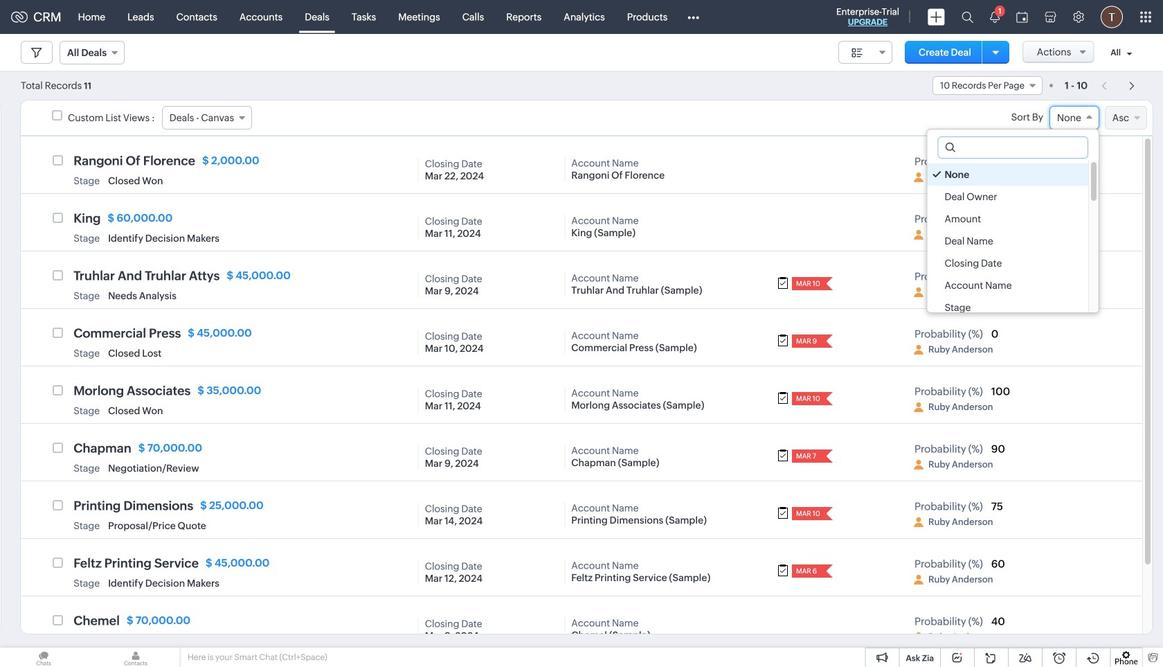 Task type: vqa. For each thing, say whether or not it's contained in the screenshot.
information related to Description Information
no



Task type: locate. For each thing, give the bounding box(es) containing it.
7 icon_profile image from the top
[[915, 518, 924, 527]]

None field
[[1050, 106, 1100, 130]]

None text field
[[939, 137, 1088, 158]]

profile element
[[1093, 0, 1132, 34]]

8 icon_profile image from the top
[[915, 575, 924, 585]]

1 icon_profile image from the top
[[915, 173, 924, 182]]

option
[[928, 164, 1089, 186], [928, 186, 1089, 208], [928, 208, 1089, 230], [928, 230, 1089, 252], [928, 252, 1089, 274], [928, 274, 1089, 297], [928, 297, 1089, 319]]

7 option from the top
[[928, 297, 1089, 319]]

list box
[[928, 160, 1099, 319]]

icon_profile image
[[915, 173, 924, 182], [915, 230, 924, 240], [915, 288, 924, 297], [915, 345, 924, 355], [915, 403, 924, 412], [915, 460, 924, 470], [915, 518, 924, 527], [915, 575, 924, 585], [915, 633, 924, 642]]

2 icon_profile image from the top
[[915, 230, 924, 240]]

6 option from the top
[[928, 274, 1089, 297]]

chats image
[[0, 648, 87, 667]]



Task type: describe. For each thing, give the bounding box(es) containing it.
5 icon_profile image from the top
[[915, 403, 924, 412]]

3 option from the top
[[928, 208, 1089, 230]]

contacts image
[[92, 648, 179, 667]]

create menu image
[[928, 9, 946, 25]]

9 icon_profile image from the top
[[915, 633, 924, 642]]

3 icon_profile image from the top
[[915, 288, 924, 297]]

6 icon_profile image from the top
[[915, 460, 924, 470]]

logo image
[[11, 11, 28, 23]]

profile image
[[1102, 6, 1124, 28]]

1 option from the top
[[928, 164, 1089, 186]]

signals element
[[982, 0, 1009, 34]]

create menu element
[[920, 0, 954, 34]]

4 icon_profile image from the top
[[915, 345, 924, 355]]

4 option from the top
[[928, 230, 1089, 252]]

2 option from the top
[[928, 186, 1089, 208]]

search element
[[954, 0, 982, 34]]

search image
[[962, 11, 974, 23]]

5 option from the top
[[928, 252, 1089, 274]]

calendar image
[[1017, 11, 1029, 23]]



